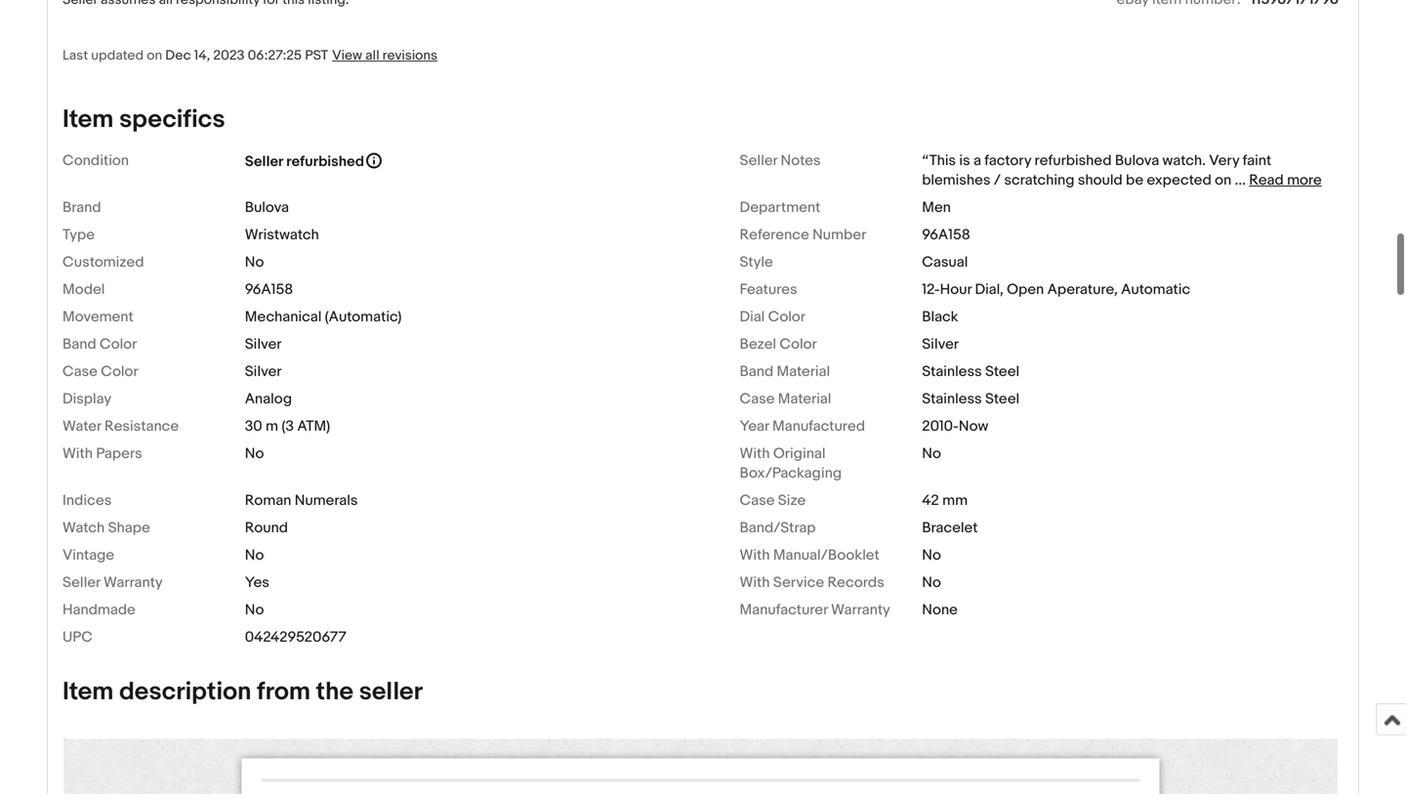 Task type: vqa. For each thing, say whether or not it's contained in the screenshot.


Task type: locate. For each thing, give the bounding box(es) containing it.
type
[[63, 226, 95, 244]]

description
[[119, 677, 251, 707]]

(3
[[282, 418, 294, 435]]

bulova up be in the right of the page
[[1115, 152, 1160, 170]]

brand
[[63, 199, 101, 216]]

no for vintage
[[245, 547, 264, 564]]

manufactured
[[773, 418, 865, 435]]

silver for bezel color
[[922, 336, 959, 353]]

bracelet
[[922, 519, 978, 537]]

watch
[[63, 519, 105, 537]]

96a158 up mechanical
[[245, 281, 293, 298]]

bulova
[[1115, 152, 1160, 170], [245, 199, 289, 216]]

seller left notes
[[740, 152, 778, 170]]

service
[[774, 574, 825, 591]]

1 horizontal spatial bulova
[[1115, 152, 1160, 170]]

warranty for seller warranty
[[104, 574, 163, 591]]

with for with manual/booklet
[[740, 547, 770, 564]]

item description from the seller
[[63, 677, 423, 707]]

case up year
[[740, 390, 775, 408]]

seller down vintage
[[63, 574, 100, 591]]

warranty for manufacturer warranty
[[831, 601, 891, 619]]

reference
[[740, 226, 809, 244]]

more
[[1287, 171, 1322, 189]]

warranty down the records
[[831, 601, 891, 619]]

resistance
[[105, 418, 179, 435]]

reference number
[[740, 226, 867, 244]]

2010-now
[[922, 418, 989, 435]]

no down yes
[[245, 601, 264, 619]]

silver up analog at left
[[245, 363, 282, 381]]

read
[[1250, 171, 1284, 189]]

case up display
[[63, 363, 98, 381]]

1 vertical spatial 96a158
[[245, 281, 293, 298]]

dial,
[[975, 281, 1004, 298]]

no down 2010-
[[922, 445, 941, 463]]

color up band material on the top
[[780, 336, 817, 353]]

1 stainless steel from the top
[[922, 363, 1020, 381]]

manufacturer warranty
[[740, 601, 891, 619]]

handmade
[[63, 601, 135, 619]]

on left the "dec"
[[147, 47, 162, 64]]

updated
[[91, 47, 144, 64]]

dial
[[740, 308, 765, 326]]

band down bezel on the right of page
[[740, 363, 774, 381]]

1 horizontal spatial refurbished
[[1035, 152, 1112, 170]]

m
[[266, 418, 278, 435]]

box/packaging
[[740, 465, 842, 482]]

wristwatch
[[245, 226, 319, 244]]

item up condition
[[63, 105, 114, 135]]

1 vertical spatial stainless
[[922, 390, 982, 408]]

96a158 for reference number
[[922, 226, 971, 244]]

case material
[[740, 390, 832, 408]]

2 stainless steel from the top
[[922, 390, 1020, 408]]

1 item from the top
[[63, 105, 114, 135]]

color up bezel color
[[768, 308, 806, 326]]

item down upc
[[63, 677, 114, 707]]

case for case material
[[740, 390, 775, 408]]

1 stainless from the top
[[922, 363, 982, 381]]

96a158 up casual
[[922, 226, 971, 244]]

no for with papers
[[245, 445, 264, 463]]

0 vertical spatial warranty
[[104, 574, 163, 591]]

band down movement
[[63, 336, 96, 353]]

06:27:25
[[248, 47, 302, 64]]

no down bracelet
[[922, 547, 941, 564]]

expected
[[1147, 171, 1212, 189]]

refurbished inside "this is a factory refurbished bulova watch. very faint blemishes / scratching should be expected on ...
[[1035, 152, 1112, 170]]

warranty up handmade
[[104, 574, 163, 591]]

0 vertical spatial 96a158
[[922, 226, 971, 244]]

color
[[768, 308, 806, 326], [100, 336, 137, 353], [780, 336, 817, 353], [101, 363, 138, 381]]

1 vertical spatial material
[[778, 390, 832, 408]]

0 vertical spatial material
[[777, 363, 830, 381]]

0 vertical spatial stainless
[[922, 363, 982, 381]]

view
[[332, 47, 362, 64]]

1 vertical spatial bulova
[[245, 199, 289, 216]]

band
[[63, 336, 96, 353], [740, 363, 774, 381]]

be
[[1126, 171, 1144, 189]]

mechanical
[[245, 308, 322, 326]]

042429520677
[[245, 629, 346, 646]]

with papers
[[63, 445, 142, 463]]

refurbished
[[1035, 152, 1112, 170], [286, 153, 364, 171]]

manufacturer
[[740, 601, 828, 619]]

records
[[828, 574, 885, 591]]

case color
[[63, 363, 138, 381]]

0 horizontal spatial band
[[63, 336, 96, 353]]

silver down black
[[922, 336, 959, 353]]

seller up wristwatch
[[245, 153, 283, 171]]

last updated on dec 14, 2023 06:27:25 pst view all revisions
[[63, 47, 438, 64]]

0 vertical spatial case
[[63, 363, 98, 381]]

no for with original box/packaging
[[922, 445, 941, 463]]

no down wristwatch
[[245, 254, 264, 271]]

revisions
[[383, 47, 438, 64]]

with inside with original box/packaging
[[740, 445, 770, 463]]

men
[[922, 199, 951, 216]]

watch shape
[[63, 519, 150, 537]]

material up case material
[[777, 363, 830, 381]]

2 horizontal spatial seller
[[740, 152, 778, 170]]

1 horizontal spatial seller
[[245, 153, 283, 171]]

1 vertical spatial on
[[1215, 171, 1232, 189]]

specifics
[[119, 105, 225, 135]]

yes
[[245, 574, 270, 591]]

0 vertical spatial steel
[[986, 363, 1020, 381]]

12-
[[922, 281, 940, 298]]

0 vertical spatial band
[[63, 336, 96, 353]]

should
[[1078, 171, 1123, 189]]

aperature,
[[1048, 281, 1118, 298]]

stainless for band material
[[922, 363, 982, 381]]

on left the ...
[[1215, 171, 1232, 189]]

1 vertical spatial warranty
[[831, 601, 891, 619]]

1 vertical spatial band
[[740, 363, 774, 381]]

no
[[245, 254, 264, 271], [245, 445, 264, 463], [922, 445, 941, 463], [245, 547, 264, 564], [922, 547, 941, 564], [922, 574, 941, 591], [245, 601, 264, 619]]

size
[[778, 492, 806, 509]]

case up band/strap
[[740, 492, 775, 509]]

0 vertical spatial item
[[63, 105, 114, 135]]

with down water
[[63, 445, 93, 463]]

silver for band color
[[245, 336, 282, 353]]

notes
[[781, 152, 821, 170]]

roman
[[245, 492, 291, 509]]

with down year
[[740, 445, 770, 463]]

no down 30
[[245, 445, 264, 463]]

model
[[63, 281, 105, 298]]

1 horizontal spatial band
[[740, 363, 774, 381]]

view all revisions link
[[328, 46, 438, 64]]

2 vertical spatial case
[[740, 492, 775, 509]]

silver
[[245, 336, 282, 353], [922, 336, 959, 353], [245, 363, 282, 381]]

no up yes
[[245, 547, 264, 564]]

silver down mechanical
[[245, 336, 282, 353]]

refurbished up wristwatch
[[286, 153, 364, 171]]

color for case color
[[101, 363, 138, 381]]

1 vertical spatial stainless steel
[[922, 390, 1020, 408]]

condition
[[63, 152, 129, 170]]

with up the manufacturer
[[740, 574, 770, 591]]

0 vertical spatial stainless steel
[[922, 363, 1020, 381]]

1 horizontal spatial 96a158
[[922, 226, 971, 244]]

steel for case material
[[986, 390, 1020, 408]]

1 vertical spatial case
[[740, 390, 775, 408]]

1 vertical spatial item
[[63, 677, 114, 707]]

automatic
[[1121, 281, 1191, 298]]

band color
[[63, 336, 137, 353]]

0 vertical spatial bulova
[[1115, 152, 1160, 170]]

seller
[[359, 677, 423, 707]]

color up case color
[[100, 336, 137, 353]]

stainless steel
[[922, 363, 1020, 381], [922, 390, 1020, 408]]

item for item specifics
[[63, 105, 114, 135]]

color down band color
[[101, 363, 138, 381]]

bulova up wristwatch
[[245, 199, 289, 216]]

(automatic)
[[325, 308, 402, 326]]

with
[[63, 445, 93, 463], [740, 445, 770, 463], [740, 547, 770, 564], [740, 574, 770, 591]]

0 horizontal spatial on
[[147, 47, 162, 64]]

on inside "this is a factory refurbished bulova watch. very faint blemishes / scratching should be expected on ...
[[1215, 171, 1232, 189]]

2 stainless from the top
[[922, 390, 982, 408]]

1 vertical spatial steel
[[986, 390, 1020, 408]]

case
[[63, 363, 98, 381], [740, 390, 775, 408], [740, 492, 775, 509]]

manual/booklet
[[774, 547, 880, 564]]

0 horizontal spatial 96a158
[[245, 281, 293, 298]]

open
[[1007, 281, 1044, 298]]

material up year manufactured
[[778, 390, 832, 408]]

factory
[[985, 152, 1032, 170]]

0 horizontal spatial warranty
[[104, 574, 163, 591]]

refurbished up the "should"
[[1035, 152, 1112, 170]]

no up the none
[[922, 574, 941, 591]]

2 item from the top
[[63, 677, 114, 707]]

with down band/strap
[[740, 547, 770, 564]]

1 steel from the top
[[986, 363, 1020, 381]]

steel
[[986, 363, 1020, 381], [986, 390, 1020, 408]]

1 horizontal spatial warranty
[[831, 601, 891, 619]]

2 steel from the top
[[986, 390, 1020, 408]]

1 horizontal spatial on
[[1215, 171, 1232, 189]]

with for with papers
[[63, 445, 93, 463]]

from
[[257, 677, 311, 707]]

0 horizontal spatial seller
[[63, 574, 100, 591]]



Task type: describe. For each thing, give the bounding box(es) containing it.
color for band color
[[100, 336, 137, 353]]

case for case color
[[63, 363, 98, 381]]

water resistance
[[63, 418, 179, 435]]

black
[[922, 308, 959, 326]]

14,
[[194, 47, 210, 64]]

round
[[245, 519, 288, 537]]

bulova inside "this is a factory refurbished bulova watch. very faint blemishes / scratching should be expected on ...
[[1115, 152, 1160, 170]]

stainless steel for band material
[[922, 363, 1020, 381]]

is
[[960, 152, 971, 170]]

96a158 for model
[[245, 281, 293, 298]]

original
[[774, 445, 826, 463]]

seller refurbished
[[245, 153, 364, 171]]

blemishes
[[922, 171, 991, 189]]

/
[[994, 171, 1001, 189]]

year
[[740, 418, 769, 435]]

water
[[63, 418, 101, 435]]

band/strap
[[740, 519, 816, 537]]

stainless for case material
[[922, 390, 982, 408]]

the
[[316, 677, 354, 707]]

"this is a factory refurbished bulova watch. very faint blemishes / scratching should be expected on ...
[[922, 152, 1272, 189]]

now
[[959, 418, 989, 435]]

movement
[[63, 308, 134, 326]]

2023
[[213, 47, 245, 64]]

hour
[[940, 281, 972, 298]]

mm
[[943, 492, 968, 509]]

seller warranty
[[63, 574, 163, 591]]

atm)
[[297, 418, 330, 435]]

seller for seller notes
[[740, 152, 778, 170]]

0 horizontal spatial bulova
[[245, 199, 289, 216]]

seller for seller warranty
[[63, 574, 100, 591]]

style
[[740, 254, 773, 271]]

no for customized
[[245, 254, 264, 271]]

all
[[365, 47, 380, 64]]

year manufactured
[[740, 418, 865, 435]]

item specifics
[[63, 105, 225, 135]]

item for item description from the seller
[[63, 677, 114, 707]]

analog
[[245, 390, 292, 408]]

with for with original box/packaging
[[740, 445, 770, 463]]

customized
[[63, 254, 144, 271]]

color for dial color
[[768, 308, 806, 326]]

numerals
[[295, 492, 358, 509]]

band for band material
[[740, 363, 774, 381]]

band material
[[740, 363, 830, 381]]

color for bezel color
[[780, 336, 817, 353]]

no for with service records
[[922, 574, 941, 591]]

42 mm
[[922, 492, 968, 509]]

shape
[[108, 519, 150, 537]]

department
[[740, 199, 821, 216]]

dec
[[165, 47, 191, 64]]

30
[[245, 418, 262, 435]]

read more
[[1250, 171, 1322, 189]]

band for band color
[[63, 336, 96, 353]]

read more button
[[1250, 171, 1322, 189]]

features
[[740, 281, 798, 298]]

42
[[922, 492, 939, 509]]

12-hour dial, open aperature, automatic
[[922, 281, 1191, 298]]

no for with manual/booklet
[[922, 547, 941, 564]]

"this
[[922, 152, 956, 170]]

seller for seller refurbished
[[245, 153, 283, 171]]

case size
[[740, 492, 806, 509]]

bezel color
[[740, 336, 817, 353]]

number
[[813, 226, 867, 244]]

indices
[[63, 492, 112, 509]]

scratching
[[1005, 171, 1075, 189]]

case for case size
[[740, 492, 775, 509]]

bezel
[[740, 336, 777, 353]]

with for with service records
[[740, 574, 770, 591]]

a
[[974, 152, 982, 170]]

display
[[63, 390, 111, 408]]

last
[[63, 47, 88, 64]]

none
[[922, 601, 958, 619]]

with manual/booklet
[[740, 547, 880, 564]]

material for band material
[[777, 363, 830, 381]]

stainless steel for case material
[[922, 390, 1020, 408]]

silver for case color
[[245, 363, 282, 381]]

2010-
[[922, 418, 959, 435]]

material for case material
[[778, 390, 832, 408]]

papers
[[96, 445, 142, 463]]

0 vertical spatial on
[[147, 47, 162, 64]]

steel for band material
[[986, 363, 1020, 381]]

casual
[[922, 254, 968, 271]]

30 m (3 atm)
[[245, 418, 330, 435]]

mechanical (automatic)
[[245, 308, 402, 326]]

...
[[1235, 171, 1246, 189]]

0 horizontal spatial refurbished
[[286, 153, 364, 171]]

no for handmade
[[245, 601, 264, 619]]

seller notes
[[740, 152, 821, 170]]

roman numerals
[[245, 492, 358, 509]]

with original box/packaging
[[740, 445, 842, 482]]

with service records
[[740, 574, 885, 591]]



